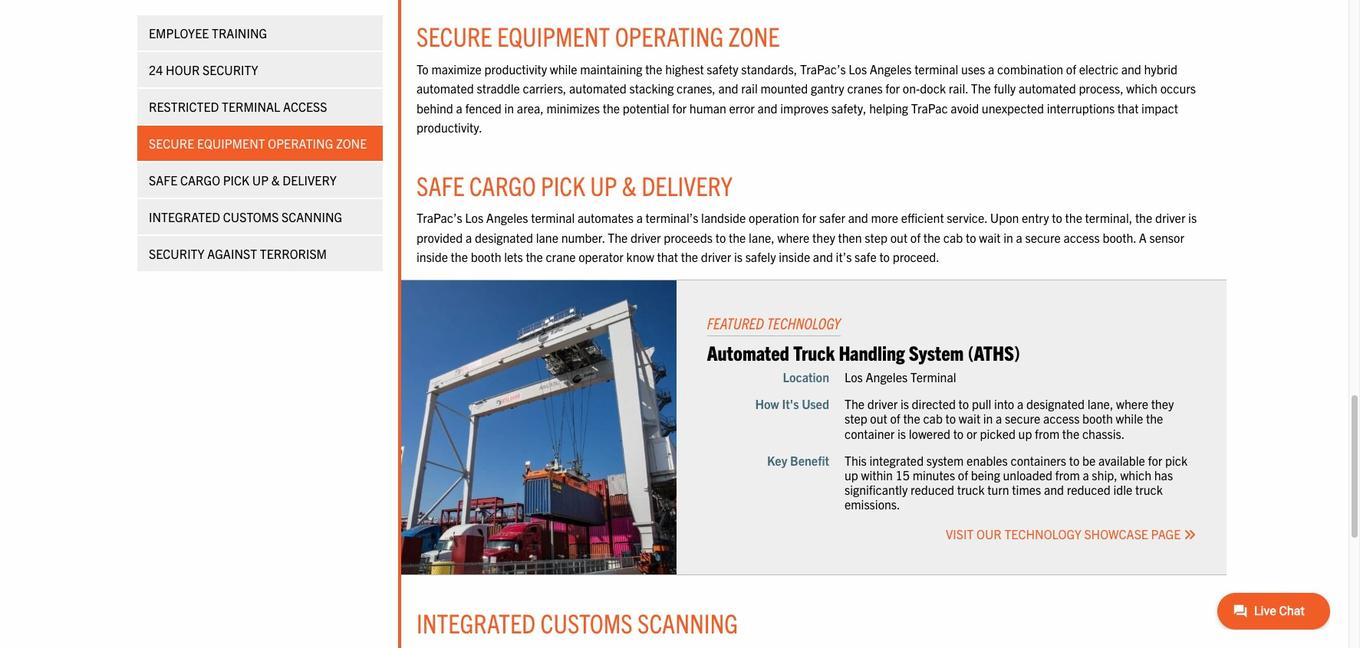 Task type: describe. For each thing, give the bounding box(es) containing it.
0 vertical spatial customs
[[223, 209, 279, 225]]

this
[[845, 453, 867, 469]]

truck
[[793, 340, 835, 365]]

0 horizontal spatial terminal
[[222, 99, 280, 114]]

1 horizontal spatial &
[[622, 169, 637, 202]]

process,
[[1079, 81, 1124, 96]]

helping
[[869, 100, 908, 116]]

directed
[[912, 397, 956, 412]]

2 vertical spatial angeles
[[866, 370, 908, 385]]

straddle
[[477, 81, 520, 96]]

automated
[[707, 340, 789, 365]]

1 horizontal spatial terminal
[[910, 370, 956, 385]]

0 vertical spatial integrated customs scanning
[[149, 209, 342, 225]]

available
[[1098, 453, 1145, 469]]

used
[[802, 397, 829, 412]]

or
[[967, 426, 977, 442]]

designated inside 'trapac's los angeles terminal automates a terminal's landside operation for safer and more efficient service. upon entry to the terminal, the driver is provided a designated lane number. the driver proceeds to the lane, where they then step out of the cab to wait in a secure access booth. a sensor inside the booth lets the crane operator know that the driver is safely inside and it's safe to proceed.'
[[475, 230, 533, 245]]

0 vertical spatial zone
[[729, 19, 780, 52]]

cab inside the driver is directed to pull into a designated lane, where they step out of the cab to wait in a secure access booth while the container is lowered to or picked up from the chassis.
[[923, 412, 943, 427]]

proceeds
[[664, 230, 713, 245]]

combination
[[997, 61, 1063, 76]]

safe inside "link"
[[149, 173, 177, 188]]

significantly
[[845, 483, 908, 498]]

our
[[977, 527, 1002, 542]]

human
[[689, 100, 726, 116]]

0 vertical spatial secure equipment operating zone
[[417, 19, 780, 52]]

the left potential
[[603, 100, 620, 116]]

gantry
[[811, 81, 844, 96]]

of inside 'trapac's los angeles terminal automates a terminal's landside operation for safer and more efficient service. upon entry to the terminal, the driver is provided a designated lane number. the driver proceeds to the lane, where they then step out of the cab to wait in a secure access booth. a sensor inside the booth lets the crane operator know that the driver is safely inside and it's safe to proceed.'
[[910, 230, 921, 245]]

1 horizontal spatial cargo
[[469, 169, 536, 202]]

access inside 'trapac's los angeles terminal automates a terminal's landside operation for safer and more efficient service. upon entry to the terminal, the driver is provided a designated lane number. the driver proceeds to the lane, where they then step out of the cab to wait in a secure access booth. a sensor inside the booth lets the crane operator know that the driver is safely inside and it's safe to proceed.'
[[1064, 230, 1100, 245]]

for inside this integrated system enables containers to be available for pick up within 15 minutes of being unloaded from a ship, which has significantly reduced truck turn times and reduced idle truck emissions.
[[1148, 453, 1162, 469]]

security against terrorism
[[149, 246, 327, 262]]

24
[[149, 62, 163, 77]]

how it's used
[[755, 397, 829, 412]]

lowered
[[909, 426, 950, 442]]

and right 'error'
[[758, 100, 778, 116]]

the inside 'trapac's los angeles terminal automates a terminal's landside operation for safer and more efficient service. upon entry to the terminal, the driver is provided a designated lane number. the driver proceeds to the lane, where they then step out of the cab to wait in a secure access booth. a sensor inside the booth lets the crane operator know that the driver is safely inside and it's safe to proceed.'
[[608, 230, 628, 245]]

a up the productivity. on the top left of page
[[456, 100, 462, 116]]

the right "chassis." at the bottom right of page
[[1146, 412, 1163, 427]]

safe cargo pick up & delivery link
[[137, 163, 383, 198]]

which inside this integrated system enables containers to be available for pick up within 15 minutes of being unloaded from a ship, which has significantly reduced truck turn times and reduced idle truck emissions.
[[1120, 468, 1152, 483]]

pick
[[1165, 453, 1188, 469]]

a right provided
[[466, 230, 472, 245]]

featured technology automated truck handling system (aths)
[[707, 314, 1020, 365]]

stacking
[[629, 81, 674, 96]]

1 reduced from the left
[[911, 483, 954, 498]]

0 horizontal spatial scanning
[[282, 209, 342, 225]]

1 horizontal spatial secure
[[417, 19, 492, 52]]

they inside 'trapac's los angeles terminal automates a terminal's landside operation for safer and more efficient service. upon entry to the terminal, the driver is provided a designated lane number. the driver proceeds to the lane, where they then step out of the cab to wait in a secure access booth. a sensor inside the booth lets the crane operator know that the driver is safely inside and it's safe to proceed.'
[[812, 230, 835, 245]]

los inside 'trapac's los angeles terminal automates a terminal's landside operation for safer and more efficient service. upon entry to the terminal, the driver is provided a designated lane number. the driver proceeds to the lane, where they then step out of the cab to wait in a secure access booth. a sensor inside the booth lets the crane operator know that the driver is safely inside and it's safe to proceed.'
[[465, 210, 483, 226]]

unloaded
[[1003, 468, 1052, 483]]

unexpected
[[982, 100, 1044, 116]]

out inside the driver is directed to pull into a designated lane, where they step out of the cab to wait in a secure access booth while the container is lowered to or picked up from the chassis.
[[870, 412, 887, 427]]

access inside the driver is directed to pull into a designated lane, where they step out of the cab to wait in a secure access booth while the container is lowered to or picked up from the chassis.
[[1043, 412, 1080, 427]]

be
[[1082, 453, 1096, 469]]

step inside 'trapac's los angeles terminal automates a terminal's landside operation for safer and more efficient service. upon entry to the terminal, the driver is provided a designated lane number. the driver proceeds to the lane, where they then step out of the cab to wait in a secure access booth. a sensor inside the booth lets the crane operator know that the driver is safely inside and it's safe to proceed.'
[[865, 230, 888, 245]]

1 vertical spatial zone
[[336, 136, 367, 151]]

driver up know
[[631, 230, 661, 245]]

the down efficient
[[923, 230, 941, 245]]

the down landside
[[729, 230, 746, 245]]

a right into
[[1017, 397, 1024, 412]]

24 hour security link
[[137, 52, 383, 87]]

1 vertical spatial secure equipment operating zone
[[149, 136, 367, 151]]

out inside 'trapac's los angeles terminal automates a terminal's landside operation for safer and more efficient service. upon entry to the terminal, the driver is provided a designated lane number. the driver proceeds to the lane, where they then step out of the cab to wait in a secure access booth. a sensor inside the booth lets the crane operator know that the driver is safely inside and it's safe to proceed.'
[[890, 230, 908, 245]]

fenced
[[465, 100, 502, 116]]

area,
[[517, 100, 544, 116]]

technology inside the featured technology automated truck handling system (aths)
[[767, 314, 841, 333]]

designated inside the driver is directed to pull into a designated lane, where they step out of the cab to wait in a secure access booth while the container is lowered to or picked up from the chassis.
[[1026, 397, 1085, 412]]

1 automated from the left
[[417, 81, 474, 96]]

and left it's
[[813, 250, 833, 265]]

page
[[1151, 527, 1181, 542]]

2 vertical spatial los
[[845, 370, 863, 385]]

training
[[212, 25, 267, 41]]

up inside this integrated system enables containers to be available for pick up within 15 minutes of being unloaded from a ship, which has significantly reduced truck turn times and reduced idle truck emissions.
[[845, 468, 858, 483]]

carriers,
[[523, 81, 566, 96]]

restricted terminal access
[[149, 99, 327, 114]]

minimizes
[[547, 100, 600, 116]]

for inside 'trapac's los angeles terminal automates a terminal's landside operation for safer and more efficient service. upon entry to the terminal, the driver is provided a designated lane number. the driver proceeds to the lane, where they then step out of the cab to wait in a secure access booth. a sensor inside the booth lets the crane operator know that the driver is safely inside and it's safe to proceed.'
[[802, 210, 816, 226]]

location
[[783, 370, 829, 385]]

and inside this integrated system enables containers to be available for pick up within 15 minutes of being unloaded from a ship, which has significantly reduced truck turn times and reduced idle truck emissions.
[[1044, 483, 1064, 498]]

safely
[[745, 250, 776, 265]]

it's
[[782, 397, 799, 412]]

and left hybrid
[[1121, 61, 1141, 76]]

to inside this integrated system enables containers to be available for pick up within 15 minutes of being unloaded from a ship, which has significantly reduced truck turn times and reduced idle truck emissions.
[[1069, 453, 1080, 469]]

potential
[[623, 100, 669, 116]]

lane, inside 'trapac's los angeles terminal automates a terminal's landside operation for safer and more efficient service. upon entry to the terminal, the driver is provided a designated lane number. the driver proceeds to the lane, where they then step out of the cab to wait in a secure access booth. a sensor inside the booth lets the crane operator know that the driver is safely inside and it's safe to proceed.'
[[749, 230, 775, 245]]

minutes
[[913, 468, 955, 483]]

wait inside 'trapac's los angeles terminal automates a terminal's landside operation for safer and more efficient service. upon entry to the terminal, the driver is provided a designated lane number. the driver proceeds to the lane, where they then step out of the cab to wait in a secure access booth. a sensor inside the booth lets the crane operator know that the driver is safely inside and it's safe to proceed.'
[[979, 230, 1001, 245]]

restricted terminal access link
[[137, 89, 383, 124]]

employee training
[[149, 25, 267, 41]]

cargo inside "link"
[[180, 173, 220, 188]]

hybrid
[[1144, 61, 1178, 76]]

delivery inside "link"
[[283, 173, 337, 188]]

integrated customs scanning link
[[137, 199, 383, 235]]

24 hour security
[[149, 62, 258, 77]]

the down "proceeds"
[[681, 250, 698, 265]]

booth.
[[1103, 230, 1136, 245]]

up inside the driver is directed to pull into a designated lane, where they step out of the cab to wait in a secure access booth while the container is lowered to or picked up from the chassis.
[[1018, 426, 1032, 442]]

for down cranes,
[[672, 100, 687, 116]]

15
[[896, 468, 910, 483]]

proceed.
[[893, 250, 940, 265]]

the up stacking
[[645, 61, 662, 76]]

within
[[861, 468, 893, 483]]

that inside 'trapac's los angeles terminal automates a terminal's landside operation for safer and more efficient service. upon entry to the terminal, the driver is provided a designated lane number. the driver proceeds to the lane, where they then step out of the cab to wait in a secure access booth. a sensor inside the booth lets the crane operator know that the driver is safely inside and it's safe to proceed.'
[[657, 250, 678, 265]]

1 horizontal spatial safe
[[417, 169, 464, 202]]

safety,
[[831, 100, 867, 116]]

of inside this integrated system enables containers to be available for pick up within 15 minutes of being unloaded from a ship, which has significantly reduced truck turn times and reduced idle truck emissions.
[[958, 468, 968, 483]]

improves
[[780, 100, 829, 116]]

integrated
[[870, 453, 924, 469]]

0 horizontal spatial integrated
[[149, 209, 220, 225]]

to maximize productivity while maintaining the highest safety standards, trapac's los angeles terminal uses a combination of electric and hybrid automated straddle carriers, automated stacking cranes, and rail mounted gantry cranes for on-dock rail. the fully automated process, which occurs behind a fenced in area, minimizes the potential for human error and improves safety, helping trapac avoid unexpected interruptions that impact productivity.
[[417, 61, 1196, 135]]

solid image
[[1184, 529, 1196, 541]]

equipment inside 'secure equipment operating zone' link
[[197, 136, 265, 151]]

the right the 'lets' on the top
[[526, 250, 543, 265]]

system
[[909, 340, 964, 365]]

cranes
[[847, 81, 883, 96]]

system
[[927, 453, 964, 469]]

1 vertical spatial customs
[[541, 607, 633, 640]]

in for safe cargo pick up & delivery
[[1004, 230, 1013, 245]]

a right pull
[[996, 412, 1002, 427]]

while inside to maximize productivity while maintaining the highest safety standards, trapac's los angeles terminal uses a combination of electric and hybrid automated straddle carriers, automated stacking cranes, and rail mounted gantry cranes for on-dock rail. the fully automated process, which occurs behind a fenced in area, minimizes the potential for human error and improves safety, helping trapac avoid unexpected interruptions that impact productivity.
[[550, 61, 577, 76]]

lane, inside the driver is directed to pull into a designated lane, where they step out of the cab to wait in a secure access booth while the container is lowered to or picked up from the chassis.
[[1088, 397, 1113, 412]]

safety
[[707, 61, 738, 76]]

1 horizontal spatial equipment
[[497, 19, 610, 52]]

and up then
[[848, 210, 868, 226]]

the up a
[[1135, 210, 1152, 226]]

security against terrorism link
[[137, 236, 383, 272]]

behind
[[417, 100, 453, 116]]

featured
[[707, 314, 764, 333]]

0 vertical spatial security
[[202, 62, 258, 77]]

in for secure equipment operating zone
[[504, 100, 514, 116]]

1 horizontal spatial integrated
[[417, 607, 536, 640]]

the left "chassis." at the bottom right of page
[[1062, 426, 1080, 442]]

sensor
[[1150, 230, 1184, 245]]

handling
[[839, 340, 905, 365]]

2 automated from the left
[[569, 81, 627, 96]]

more
[[871, 210, 898, 226]]

productivity.
[[417, 120, 482, 135]]

of inside to maximize productivity while maintaining the highest safety standards, trapac's los angeles terminal uses a combination of electric and hybrid automated straddle carriers, automated stacking cranes, and rail mounted gantry cranes for on-dock rail. the fully automated process, which occurs behind a fenced in area, minimizes the potential for human error and improves safety, helping trapac avoid unexpected interruptions that impact productivity.
[[1066, 61, 1076, 76]]

driver down "proceeds"
[[701, 250, 731, 265]]

entry
[[1022, 210, 1049, 226]]

the inside to maximize productivity while maintaining the highest safety standards, trapac's los angeles terminal uses a combination of electric and hybrid automated straddle carriers, automated stacking cranes, and rail mounted gantry cranes for on-dock rail. the fully automated process, which occurs behind a fenced in area, minimizes the potential for human error and improves safety, helping trapac avoid unexpected interruptions that impact productivity.
[[971, 81, 991, 96]]

automates
[[578, 210, 634, 226]]

restricted
[[149, 99, 219, 114]]

a down upon
[[1016, 230, 1022, 245]]

1 horizontal spatial up
[[590, 169, 617, 202]]

the driver is directed to pull into a designated lane, where they step out of the cab to wait in a secure access booth while the container is lowered to or picked up from the chassis.
[[845, 397, 1174, 442]]

error
[[729, 100, 755, 116]]

that inside to maximize productivity while maintaining the highest safety standards, trapac's los angeles terminal uses a combination of electric and hybrid automated straddle carriers, automated stacking cranes, and rail mounted gantry cranes for on-dock rail. the fully automated process, which occurs behind a fenced in area, minimizes the potential for human error and improves safety, helping trapac avoid unexpected interruptions that impact productivity.
[[1118, 100, 1139, 116]]

1 horizontal spatial operating
[[615, 19, 724, 52]]

safe cargo pick up & delivery inside "link"
[[149, 173, 337, 188]]



Task type: locate. For each thing, give the bounding box(es) containing it.
a
[[988, 61, 995, 76], [456, 100, 462, 116], [636, 210, 643, 226], [466, 230, 472, 245], [1016, 230, 1022, 245], [1017, 397, 1024, 412], [996, 412, 1002, 427], [1083, 468, 1089, 483]]

pick down 'secure equipment operating zone' link
[[223, 173, 249, 188]]

1 horizontal spatial where
[[1116, 397, 1148, 412]]

1 horizontal spatial scanning
[[638, 607, 738, 640]]

from left be
[[1055, 468, 1080, 483]]

know
[[626, 250, 654, 265]]

los inside to maximize productivity while maintaining the highest safety standards, trapac's los angeles terminal uses a combination of electric and hybrid automated straddle carriers, automated stacking cranes, and rail mounted gantry cranes for on-dock rail. the fully automated process, which occurs behind a fenced in area, minimizes the potential for human error and improves safety, helping trapac avoid unexpected interruptions that impact productivity.
[[849, 61, 867, 76]]

the down uses
[[971, 81, 991, 96]]

operating down access
[[268, 136, 333, 151]]

efficient
[[901, 210, 944, 226]]

lane, up "chassis." at the bottom right of page
[[1088, 397, 1113, 412]]

1 vertical spatial up
[[845, 468, 858, 483]]

1 horizontal spatial automated
[[569, 81, 627, 96]]

chassis.
[[1082, 426, 1125, 442]]

dock
[[920, 81, 946, 96]]

1 horizontal spatial lane,
[[1088, 397, 1113, 412]]

step down more
[[865, 230, 888, 245]]

the down automates
[[608, 230, 628, 245]]

angeles inside 'trapac's los angeles terminal automates a terminal's landside operation for safer and more efficient service. upon entry to the terminal, the driver is provided a designated lane number. the driver proceeds to the lane, where they then step out of the cab to wait in a secure access booth. a sensor inside the booth lets the crane operator know that the driver is safely inside and it's safe to proceed.'
[[486, 210, 528, 226]]

while inside the driver is directed to pull into a designated lane, where they step out of the cab to wait in a secure access booth while the container is lowered to or picked up from the chassis.
[[1116, 412, 1143, 427]]

lane,
[[749, 230, 775, 245], [1088, 397, 1113, 412]]

access
[[283, 99, 327, 114]]

(aths)
[[968, 340, 1020, 365]]

0 horizontal spatial they
[[812, 230, 835, 245]]

reduced down be
[[1067, 483, 1111, 498]]

equipment down 'restricted terminal access'
[[197, 136, 265, 151]]

to
[[417, 61, 429, 76]]

1 horizontal spatial up
[[1018, 426, 1032, 442]]

angeles inside to maximize productivity while maintaining the highest safety standards, trapac's los angeles terminal uses a combination of electric and hybrid automated straddle carriers, automated stacking cranes, and rail mounted gantry cranes for on-dock rail. the fully automated process, which occurs behind a fenced in area, minimizes the potential for human error and improves safety, helping trapac avoid unexpected interruptions that impact productivity.
[[870, 61, 912, 76]]

0 vertical spatial which
[[1126, 81, 1158, 96]]

&
[[622, 169, 637, 202], [271, 173, 280, 188]]

wait inside the driver is directed to pull into a designated lane, where they step out of the cab to wait in a secure access booth while the container is lowered to or picked up from the chassis.
[[959, 412, 980, 427]]

secure down the entry
[[1025, 230, 1061, 245]]

operating inside 'secure equipment operating zone' link
[[268, 136, 333, 151]]

0 horizontal spatial terminal
[[531, 210, 575, 226]]

in left area,
[[504, 100, 514, 116]]

1 vertical spatial los
[[465, 210, 483, 226]]

electric
[[1079, 61, 1119, 76]]

against
[[207, 246, 257, 262]]

terminal down 24 hour security link
[[222, 99, 280, 114]]

driver inside the driver is directed to pull into a designated lane, where they step out of the cab to wait in a secure access booth while the container is lowered to or picked up from the chassis.
[[867, 397, 898, 412]]

cranes,
[[677, 81, 716, 96]]

inside down provided
[[417, 250, 448, 265]]

operator
[[579, 250, 624, 265]]

automated down combination at the right top of the page
[[1019, 81, 1076, 96]]

mounted
[[761, 81, 808, 96]]

1 vertical spatial from
[[1055, 468, 1080, 483]]

crane
[[546, 250, 576, 265]]

from inside the driver is directed to pull into a designated lane, where they step out of the cab to wait in a secure access booth while the container is lowered to or picked up from the chassis.
[[1035, 426, 1060, 442]]

security left against
[[149, 246, 205, 262]]

2 vertical spatial in
[[983, 412, 993, 427]]

1 horizontal spatial that
[[1118, 100, 1139, 116]]

into
[[994, 397, 1014, 412]]

safe down "restricted"
[[149, 173, 177, 188]]

the left terminal,
[[1065, 210, 1082, 226]]

secure inside the driver is directed to pull into a designated lane, where they step out of the cab to wait in a secure access booth while the container is lowered to or picked up from the chassis.
[[1005, 412, 1041, 427]]

terminal's
[[646, 210, 698, 226]]

customs
[[223, 209, 279, 225], [541, 607, 633, 640]]

from
[[1035, 426, 1060, 442], [1055, 468, 1080, 483]]

pick
[[541, 169, 585, 202], [223, 173, 249, 188]]

0 vertical spatial cab
[[943, 230, 963, 245]]

2 inside from the left
[[779, 250, 810, 265]]

0 vertical spatial access
[[1064, 230, 1100, 245]]

they inside the driver is directed to pull into a designated lane, where they step out of the cab to wait in a secure access booth while the container is lowered to or picked up from the chassis.
[[1151, 397, 1174, 412]]

0 horizontal spatial secure equipment operating zone
[[149, 136, 367, 151]]

emissions.
[[845, 497, 900, 513]]

1 vertical spatial technology
[[1004, 527, 1081, 542]]

step
[[865, 230, 888, 245], [845, 412, 867, 427]]

0 horizontal spatial trapac's
[[417, 210, 462, 226]]

0 horizontal spatial safe
[[149, 173, 177, 188]]

0 horizontal spatial technology
[[767, 314, 841, 333]]

1 vertical spatial terminal
[[531, 210, 575, 226]]

1 vertical spatial which
[[1120, 468, 1152, 483]]

trapac's up provided
[[417, 210, 462, 226]]

on-
[[903, 81, 920, 96]]

which up "impact"
[[1126, 81, 1158, 96]]

secure right pull
[[1005, 412, 1041, 427]]

technology down times
[[1004, 527, 1081, 542]]

up down 'secure equipment operating zone' link
[[252, 173, 269, 188]]

security
[[202, 62, 258, 77], [149, 246, 205, 262]]

1 vertical spatial secure
[[1005, 412, 1041, 427]]

secure equipment operating zone link
[[137, 126, 383, 161]]

the down provided
[[451, 250, 468, 265]]

that left "impact"
[[1118, 100, 1139, 116]]

0 horizontal spatial up
[[845, 468, 858, 483]]

being
[[971, 468, 1000, 483]]

step inside the driver is directed to pull into a designated lane, where they step out of the cab to wait in a secure access booth while the container is lowered to or picked up from the chassis.
[[845, 412, 867, 427]]

1 vertical spatial lane,
[[1088, 397, 1113, 412]]

pick inside "link"
[[223, 173, 249, 188]]

1 vertical spatial security
[[149, 246, 205, 262]]

booth inside the driver is directed to pull into a designated lane, where they step out of the cab to wait in a secure access booth while the container is lowered to or picked up from the chassis.
[[1082, 412, 1113, 427]]

cargo down 'secure equipment operating zone' link
[[180, 173, 220, 188]]

where down operation
[[777, 230, 810, 245]]

terminal up the "lane"
[[531, 210, 575, 226]]

0 vertical spatial booth
[[471, 250, 501, 265]]

designated right into
[[1026, 397, 1085, 412]]

cargo up the 'lets' on the top
[[469, 169, 536, 202]]

booth up be
[[1082, 412, 1113, 427]]

1 vertical spatial integrated customs scanning
[[417, 607, 738, 640]]

in inside to maximize productivity while maintaining the highest safety standards, trapac's los angeles terminal uses a combination of electric and hybrid automated straddle carriers, automated stacking cranes, and rail mounted gantry cranes for on-dock rail. the fully automated process, which occurs behind a fenced in area, minimizes the potential for human error and improves safety, helping trapac avoid unexpected interruptions that impact productivity.
[[504, 100, 514, 116]]

0 vertical spatial that
[[1118, 100, 1139, 116]]

3 automated from the left
[[1019, 81, 1076, 96]]

0 horizontal spatial designated
[[475, 230, 533, 245]]

zone
[[729, 19, 780, 52], [336, 136, 367, 151]]

1 vertical spatial designated
[[1026, 397, 1085, 412]]

1 horizontal spatial safe cargo pick up & delivery
[[417, 169, 733, 202]]

angeles up the 'lets' on the top
[[486, 210, 528, 226]]

0 vertical spatial up
[[1018, 426, 1032, 442]]

2 horizontal spatial the
[[971, 81, 991, 96]]

0 vertical spatial where
[[777, 230, 810, 245]]

0 vertical spatial integrated
[[149, 209, 220, 225]]

hour
[[166, 62, 200, 77]]

they down safer
[[812, 230, 835, 245]]

how
[[755, 397, 779, 412]]

for left the pick
[[1148, 453, 1162, 469]]

up left the within at right
[[845, 468, 858, 483]]

productivity
[[484, 61, 547, 76]]

for left safer
[[802, 210, 816, 226]]

1 vertical spatial that
[[657, 250, 678, 265]]

safer
[[819, 210, 845, 226]]

fully
[[994, 81, 1016, 96]]

0 vertical spatial step
[[865, 230, 888, 245]]

1 vertical spatial cab
[[923, 412, 943, 427]]

the up container
[[845, 397, 865, 412]]

from inside this integrated system enables containers to be available for pick up within 15 minutes of being unloaded from a ship, which has significantly reduced truck turn times and reduced idle truck emissions.
[[1055, 468, 1080, 483]]

standards,
[[741, 61, 797, 76]]

1 horizontal spatial secure equipment operating zone
[[417, 19, 780, 52]]

0 vertical spatial lane,
[[749, 230, 775, 245]]

1 vertical spatial equipment
[[197, 136, 265, 151]]

this integrated system enables containers to be available for pick up within 15 minutes of being unloaded from a ship, which has significantly reduced truck turn times and reduced idle truck emissions.
[[845, 453, 1188, 513]]

wait down upon
[[979, 230, 1001, 245]]

the down los angeles terminal
[[903, 412, 920, 427]]

it's
[[836, 250, 852, 265]]

where up "chassis." at the bottom right of page
[[1116, 397, 1148, 412]]

operating up highest
[[615, 19, 724, 52]]

1 horizontal spatial truck
[[1135, 483, 1163, 498]]

maintaining
[[580, 61, 642, 76]]

lets
[[504, 250, 523, 265]]

0 vertical spatial wait
[[979, 230, 1001, 245]]

which inside to maximize productivity while maintaining the highest safety standards, trapac's los angeles terminal uses a combination of electric and hybrid automated straddle carriers, automated stacking cranes, and rail mounted gantry cranes for on-dock rail. the fully automated process, which occurs behind a fenced in area, minimizes the potential for human error and improves safety, helping trapac avoid unexpected interruptions that impact productivity.
[[1126, 81, 1158, 96]]

up right picked
[[1018, 426, 1032, 442]]

out up integrated
[[870, 412, 887, 427]]

security up 'restricted terminal access'
[[202, 62, 258, 77]]

cab inside 'trapac's los angeles terminal automates a terminal's landside operation for safer and more efficient service. upon entry to the terminal, the driver is provided a designated lane number. the driver proceeds to the lane, where they then step out of the cab to wait in a secure access booth. a sensor inside the booth lets the crane operator know that the driver is safely inside and it's safe to proceed.'
[[943, 230, 963, 245]]

safe
[[855, 250, 877, 265]]

where inside the driver is directed to pull into a designated lane, where they step out of the cab to wait in a secure access booth while the container is lowered to or picked up from the chassis.
[[1116, 397, 1148, 412]]

1 vertical spatial scanning
[[638, 607, 738, 640]]

2 reduced from the left
[[1067, 483, 1111, 498]]

los
[[849, 61, 867, 76], [465, 210, 483, 226], [845, 370, 863, 385]]

equipment up "productivity"
[[497, 19, 610, 52]]

1 horizontal spatial delivery
[[641, 169, 733, 202]]

secure equipment operating zone
[[417, 19, 780, 52], [149, 136, 367, 151]]

key benefit
[[767, 453, 829, 469]]

trapac's up gantry
[[800, 61, 846, 76]]

truck right 'idle'
[[1135, 483, 1163, 498]]

1 horizontal spatial in
[[983, 412, 993, 427]]

1 horizontal spatial out
[[890, 230, 908, 245]]

trapac's inside to maximize productivity while maintaining the highest safety standards, trapac's los angeles terminal uses a combination of electric and hybrid automated straddle carriers, automated stacking cranes, and rail mounted gantry cranes for on-dock rail. the fully automated process, which occurs behind a fenced in area, minimizes the potential for human error and improves safety, helping trapac avoid unexpected interruptions that impact productivity.
[[800, 61, 846, 76]]

angeles
[[870, 61, 912, 76], [486, 210, 528, 226], [866, 370, 908, 385]]

of inside the driver is directed to pull into a designated lane, where they step out of the cab to wait in a secure access booth while the container is lowered to or picked up from the chassis.
[[890, 412, 900, 427]]

automated down maintaining
[[569, 81, 627, 96]]

terminal inside 'trapac's los angeles terminal automates a terminal's landside operation for safer and more efficient service. upon entry to the terminal, the driver is provided a designated lane number. the driver proceeds to the lane, where they then step out of the cab to wait in a secure access booth. a sensor inside the booth lets the crane operator know that the driver is safely inside and it's safe to proceed.'
[[531, 210, 575, 226]]

1 horizontal spatial reduced
[[1067, 483, 1111, 498]]

and
[[1121, 61, 1141, 76], [718, 81, 738, 96], [758, 100, 778, 116], [848, 210, 868, 226], [813, 250, 833, 265], [1044, 483, 1064, 498]]

for
[[886, 81, 900, 96], [672, 100, 687, 116], [802, 210, 816, 226], [1148, 453, 1162, 469]]

wait
[[979, 230, 1001, 245], [959, 412, 980, 427]]

0 horizontal spatial cargo
[[180, 173, 220, 188]]

in inside 'trapac's los angeles terminal automates a terminal's landside operation for safer and more efficient service. upon entry to the terminal, the driver is provided a designated lane number. the driver proceeds to the lane, where they then step out of the cab to wait in a secure access booth. a sensor inside the booth lets the crane operator know that the driver is safely inside and it's safe to proceed.'
[[1004, 230, 1013, 245]]

designated
[[475, 230, 533, 245], [1026, 397, 1085, 412]]

1 horizontal spatial cab
[[943, 230, 963, 245]]

cab down service.
[[943, 230, 963, 245]]

driver up container
[[867, 397, 898, 412]]

benefit
[[790, 453, 829, 469]]

0 horizontal spatial cab
[[923, 412, 943, 427]]

terminal up dock
[[915, 61, 958, 76]]

secure up "maximize"
[[417, 19, 492, 52]]

1 vertical spatial access
[[1043, 412, 1080, 427]]

0 vertical spatial terminal
[[915, 61, 958, 76]]

1 horizontal spatial they
[[1151, 397, 1174, 412]]

1 horizontal spatial pick
[[541, 169, 585, 202]]

a right uses
[[988, 61, 995, 76]]

pull
[[972, 397, 991, 412]]

secure
[[1025, 230, 1061, 245], [1005, 412, 1041, 427]]

trapac's los angeles terminal automates a terminal's landside operation for safer and more efficient service. upon entry to the terminal, the driver is provided a designated lane number. the driver proceeds to the lane, where they then step out of the cab to wait in a secure access booth. a sensor inside the booth lets the crane operator know that the driver is safely inside and it's safe to proceed.
[[417, 210, 1197, 265]]

pick up automates
[[541, 169, 585, 202]]

1 vertical spatial operating
[[268, 136, 333, 151]]

angeles down handling on the bottom of the page
[[866, 370, 908, 385]]

visit our technology showcase page link
[[946, 527, 1196, 542]]

0 vertical spatial secure
[[1025, 230, 1061, 245]]

0 vertical spatial trapac's
[[800, 61, 846, 76]]

1 horizontal spatial customs
[[541, 607, 633, 640]]

1 horizontal spatial inside
[[779, 250, 810, 265]]

0 horizontal spatial that
[[657, 250, 678, 265]]

trapac's inside 'trapac's los angeles terminal automates a terminal's landside operation for safer and more efficient service. upon entry to the terminal, the driver is provided a designated lane number. the driver proceeds to the lane, where they then step out of the cab to wait in a secure access booth. a sensor inside the booth lets the crane operator know that the driver is safely inside and it's safe to proceed.'
[[417, 210, 462, 226]]

0 horizontal spatial equipment
[[197, 136, 265, 151]]

delivery up terminal's
[[641, 169, 733, 202]]

1 vertical spatial integrated
[[417, 607, 536, 640]]

1 horizontal spatial trapac's
[[800, 61, 846, 76]]

out down more
[[890, 230, 908, 245]]

access left "chassis." at the bottom right of page
[[1043, 412, 1080, 427]]

equipment
[[497, 19, 610, 52], [197, 136, 265, 151]]

access
[[1064, 230, 1100, 245], [1043, 412, 1080, 427]]

of left lowered at the bottom right
[[890, 412, 900, 427]]

inside right safely
[[779, 250, 810, 265]]

0 horizontal spatial booth
[[471, 250, 501, 265]]

terminal inside to maximize productivity while maintaining the highest safety standards, trapac's los angeles terminal uses a combination of electric and hybrid automated straddle carriers, automated stacking cranes, and rail mounted gantry cranes for on-dock rail. the fully automated process, which occurs behind a fenced in area, minimizes the potential for human error and improves safety, helping trapac avoid unexpected interruptions that impact productivity.
[[915, 61, 958, 76]]

a left ship,
[[1083, 468, 1089, 483]]

automated
[[417, 81, 474, 96], [569, 81, 627, 96], [1019, 81, 1076, 96]]

the inside the driver is directed to pull into a designated lane, where they step out of the cab to wait in a secure access booth while the container is lowered to or picked up from the chassis.
[[845, 397, 865, 412]]

2 truck from the left
[[1135, 483, 1163, 498]]

safe
[[417, 169, 464, 202], [149, 173, 177, 188]]

the
[[971, 81, 991, 96], [608, 230, 628, 245], [845, 397, 865, 412]]

1 truck from the left
[[957, 483, 985, 498]]

0 vertical spatial secure
[[417, 19, 492, 52]]

and right times
[[1044, 483, 1064, 498]]

where
[[777, 230, 810, 245], [1116, 397, 1148, 412]]

up
[[1018, 426, 1032, 442], [845, 468, 858, 483]]

secure equipment operating zone up maintaining
[[417, 19, 780, 52]]

number.
[[561, 230, 605, 245]]

driver
[[1155, 210, 1186, 226], [631, 230, 661, 245], [701, 250, 731, 265], [867, 397, 898, 412]]

uses
[[961, 61, 985, 76]]

& up automates
[[622, 169, 637, 202]]

driver up sensor
[[1155, 210, 1186, 226]]

a
[[1139, 230, 1147, 245]]

secure inside 'trapac's los angeles terminal automates a terminal's landside operation for safer and more efficient service. upon entry to the terminal, the driver is provided a designated lane number. the driver proceeds to the lane, where they then step out of the cab to wait in a secure access booth. a sensor inside the booth lets the crane operator know that the driver is safely inside and it's safe to proceed.'
[[1025, 230, 1061, 245]]

secure
[[417, 19, 492, 52], [149, 136, 194, 151]]

safe cargo pick up & delivery
[[417, 169, 733, 202], [149, 173, 337, 188]]

from up containers
[[1035, 426, 1060, 442]]

1 vertical spatial the
[[608, 230, 628, 245]]

1 inside from the left
[[417, 250, 448, 265]]

operating
[[615, 19, 724, 52], [268, 136, 333, 151]]

designated up the 'lets' on the top
[[475, 230, 533, 245]]

while
[[550, 61, 577, 76], [1116, 412, 1143, 427]]

0 horizontal spatial safe cargo pick up & delivery
[[149, 173, 337, 188]]

has
[[1154, 468, 1173, 483]]

1 vertical spatial terminal
[[910, 370, 956, 385]]

1 horizontal spatial technology
[[1004, 527, 1081, 542]]

in down upon
[[1004, 230, 1013, 245]]

0 horizontal spatial delivery
[[283, 173, 337, 188]]

landside
[[701, 210, 746, 226]]

0 vertical spatial technology
[[767, 314, 841, 333]]

for left 'on-'
[[886, 81, 900, 96]]

0 horizontal spatial lane,
[[749, 230, 775, 245]]

0 vertical spatial operating
[[615, 19, 724, 52]]

in inside the driver is directed to pull into a designated lane, where they step out of the cab to wait in a secure access booth while the container is lowered to or picked up from the chassis.
[[983, 412, 993, 427]]

a inside this integrated system enables containers to be available for pick up within 15 minutes of being unloaded from a ship, which has significantly reduced truck turn times and reduced idle truck emissions.
[[1083, 468, 1089, 483]]

0 vertical spatial scanning
[[282, 209, 342, 225]]

up inside safe cargo pick up & delivery "link"
[[252, 173, 269, 188]]

lane
[[536, 230, 558, 245]]

angeles up 'on-'
[[870, 61, 912, 76]]

enables
[[967, 453, 1008, 469]]

truck left turn
[[957, 483, 985, 498]]

1 vertical spatial secure
[[149, 136, 194, 151]]

& inside "link"
[[271, 173, 280, 188]]

safe up provided
[[417, 169, 464, 202]]

safe cargo pick up & delivery up automates
[[417, 169, 733, 202]]

upon
[[990, 210, 1019, 226]]

secure down "restricted"
[[149, 136, 194, 151]]

0 horizontal spatial out
[[870, 412, 887, 427]]

lane, up safely
[[749, 230, 775, 245]]

0 horizontal spatial pick
[[223, 173, 249, 188]]

maximize
[[431, 61, 482, 76]]

a left terminal's
[[636, 210, 643, 226]]

0 horizontal spatial truck
[[957, 483, 985, 498]]

and down safety
[[718, 81, 738, 96]]

0 horizontal spatial customs
[[223, 209, 279, 225]]

1 vertical spatial wait
[[959, 412, 980, 427]]

rail
[[741, 81, 758, 96]]

1 vertical spatial while
[[1116, 412, 1143, 427]]

of up proceed.
[[910, 230, 921, 245]]

that right know
[[657, 250, 678, 265]]

which left has
[[1120, 468, 1152, 483]]

terrorism
[[260, 246, 327, 262]]

they up the pick
[[1151, 397, 1174, 412]]

0 horizontal spatial zone
[[336, 136, 367, 151]]

1 horizontal spatial integrated customs scanning
[[417, 607, 738, 640]]

0 horizontal spatial secure
[[149, 136, 194, 151]]

that
[[1118, 100, 1139, 116], [657, 250, 678, 265]]

out
[[890, 230, 908, 245], [870, 412, 887, 427]]

of left being
[[958, 468, 968, 483]]

delivery up the integrated customs scanning link
[[283, 173, 337, 188]]

to
[[1052, 210, 1062, 226], [716, 230, 726, 245], [966, 230, 976, 245], [879, 250, 890, 265], [959, 397, 969, 412], [946, 412, 956, 427], [953, 426, 964, 442], [1069, 453, 1080, 469]]

reduced down system
[[911, 483, 954, 498]]

0 vertical spatial terminal
[[222, 99, 280, 114]]

showcase
[[1084, 527, 1148, 542]]

booth inside 'trapac's los angeles terminal automates a terminal's landside operation for safer and more efficient service. upon entry to the terminal, the driver is provided a designated lane number. the driver proceeds to the lane, where they then step out of the cab to wait in a secure access booth. a sensor inside the booth lets the crane operator know that the driver is safely inside and it's safe to proceed.'
[[471, 250, 501, 265]]

where inside 'trapac's los angeles terminal automates a terminal's landside operation for safer and more efficient service. upon entry to the terminal, the driver is provided a designated lane number. the driver proceeds to the lane, where they then step out of the cab to wait in a secure access booth. a sensor inside the booth lets the crane operator know that the driver is safely inside and it's safe to proceed.'
[[777, 230, 810, 245]]

0 vertical spatial while
[[550, 61, 577, 76]]



Task type: vqa. For each thing, say whether or not it's contained in the screenshot.
"behind"
yes



